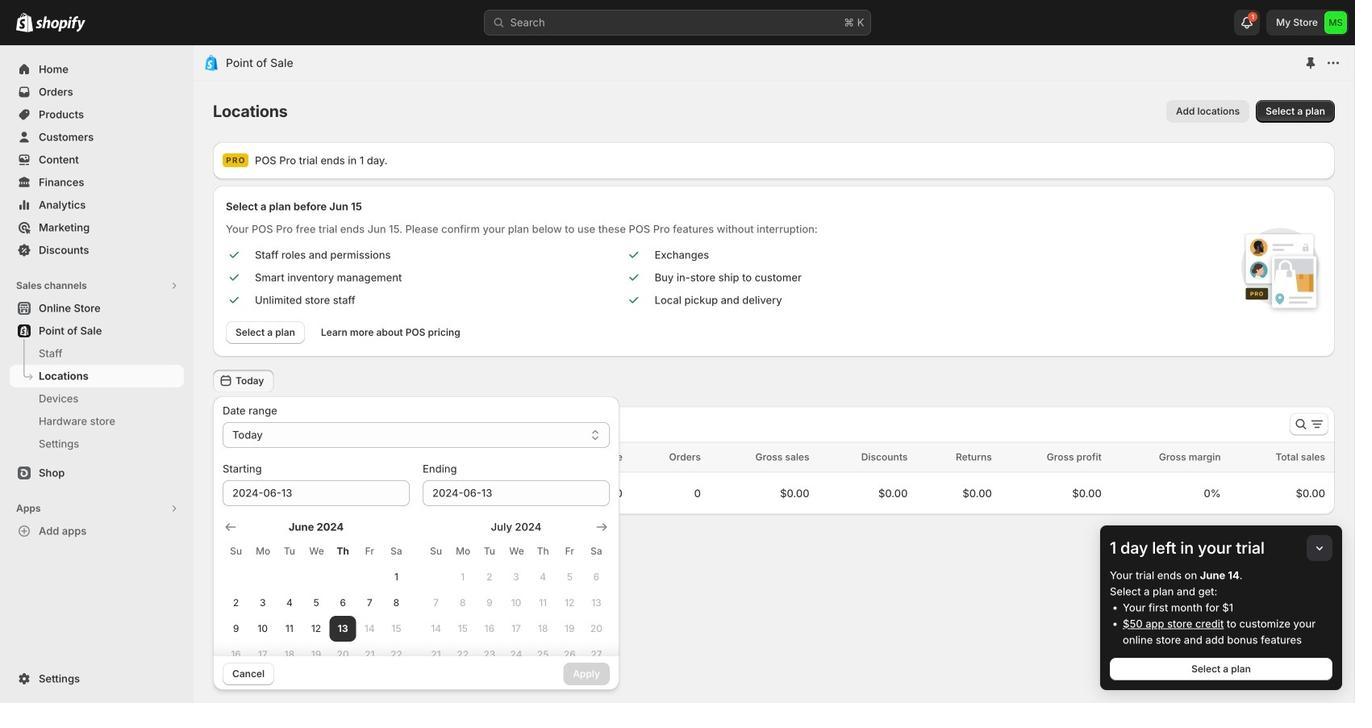 Task type: vqa. For each thing, say whether or not it's contained in the screenshot.
Search collections text box
no



Task type: locate. For each thing, give the bounding box(es) containing it.
0 horizontal spatial shopify image
[[16, 13, 33, 32]]

fullscreen dialog
[[194, 45, 1355, 703]]

shopify image
[[16, 13, 33, 32], [36, 16, 86, 32]]



Task type: describe. For each thing, give the bounding box(es) containing it.
icon for point of sale image
[[203, 55, 220, 71]]

1 horizontal spatial shopify image
[[36, 16, 86, 32]]

my store image
[[1325, 11, 1348, 34]]



